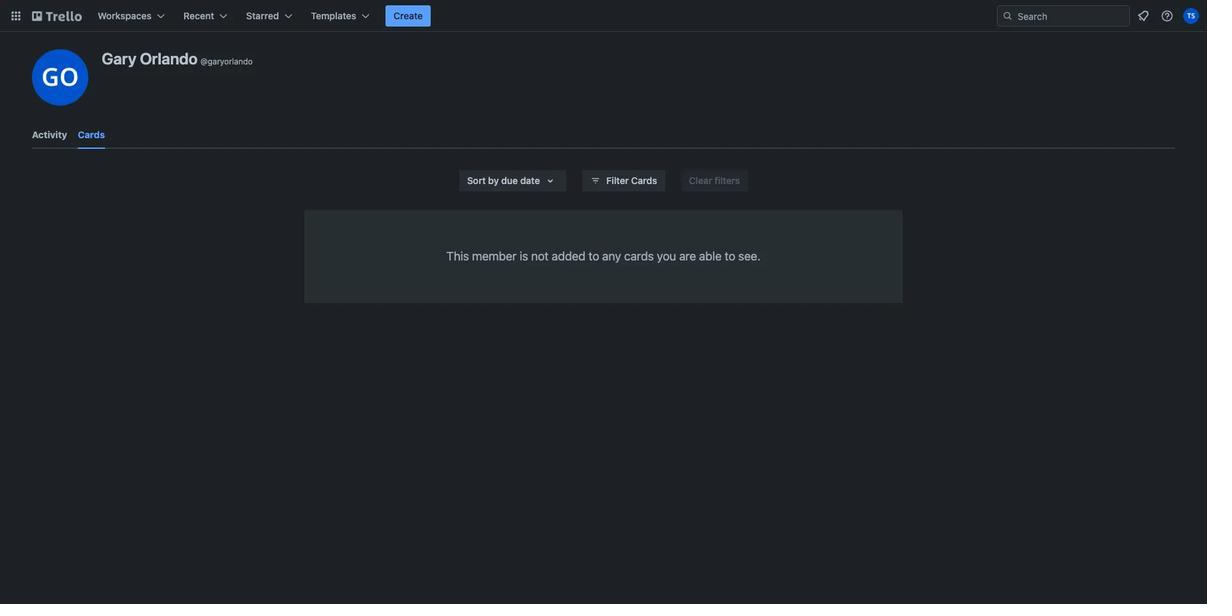 Task type: vqa. For each thing, say whether or not it's contained in the screenshot.
Clear filters
yes



Task type: locate. For each thing, give the bounding box(es) containing it.
workspaces
[[98, 10, 152, 21]]

clear filters
[[689, 175, 740, 186]]

gary orlando image
[[32, 49, 88, 106]]

member
[[472, 249, 517, 263]]

cards right filter at the top
[[631, 175, 657, 186]]

clear
[[689, 175, 712, 186]]

not
[[531, 249, 549, 263]]

sort by due date
[[467, 175, 540, 186]]

starred button
[[238, 5, 300, 27]]

to
[[589, 249, 599, 263], [725, 249, 735, 263]]

0 vertical spatial cards
[[78, 129, 105, 140]]

activity
[[32, 129, 67, 140]]

1 to from the left
[[589, 249, 599, 263]]

orlando
[[140, 49, 198, 68]]

1 vertical spatial cards
[[631, 175, 657, 186]]

create
[[394, 10, 423, 21]]

open information menu image
[[1161, 9, 1174, 23]]

to left any
[[589, 249, 599, 263]]

filter
[[606, 175, 629, 186]]

cards
[[78, 129, 105, 140], [631, 175, 657, 186]]

0 horizontal spatial to
[[589, 249, 599, 263]]

you
[[657, 249, 676, 263]]

1 horizontal spatial to
[[725, 249, 735, 263]]

clear filters button
[[681, 170, 748, 191]]

cards right activity
[[78, 129, 105, 140]]

by
[[488, 175, 499, 186]]

due
[[501, 175, 518, 186]]

sort by due date button
[[459, 170, 567, 191]]

back to home image
[[32, 5, 82, 27]]

Search field
[[1013, 6, 1129, 26]]

tara schultz (taraschultz7) image
[[1183, 8, 1199, 24]]

to left "see." on the right
[[725, 249, 735, 263]]

1 horizontal spatial cards
[[631, 175, 657, 186]]

cards
[[624, 249, 654, 263]]

primary element
[[0, 0, 1207, 32]]

sort
[[467, 175, 486, 186]]



Task type: describe. For each thing, give the bounding box(es) containing it.
this
[[447, 249, 469, 263]]

templates
[[311, 10, 356, 21]]

are
[[679, 249, 696, 263]]

cards link
[[78, 123, 105, 149]]

added
[[552, 249, 586, 263]]

cards inside button
[[631, 175, 657, 186]]

gary
[[102, 49, 136, 68]]

filter cards button
[[582, 170, 665, 191]]

create button
[[386, 5, 431, 27]]

workspaces button
[[90, 5, 173, 27]]

filters
[[715, 175, 740, 186]]

2 to from the left
[[725, 249, 735, 263]]

this member is not added to any cards you are able to see.
[[447, 249, 761, 263]]

is
[[520, 249, 528, 263]]

search image
[[1002, 11, 1013, 21]]

any
[[602, 249, 621, 263]]

activity link
[[32, 123, 67, 147]]

0 notifications image
[[1135, 8, 1151, 24]]

filter cards
[[606, 175, 657, 186]]

recent button
[[176, 5, 236, 27]]

@garyorlando
[[200, 57, 253, 66]]

recent
[[184, 10, 214, 21]]

templates button
[[303, 5, 378, 27]]

starred
[[246, 10, 279, 21]]

gary orlando @garyorlando
[[102, 49, 253, 68]]

date
[[520, 175, 540, 186]]

able
[[699, 249, 722, 263]]

see.
[[738, 249, 761, 263]]

0 horizontal spatial cards
[[78, 129, 105, 140]]



